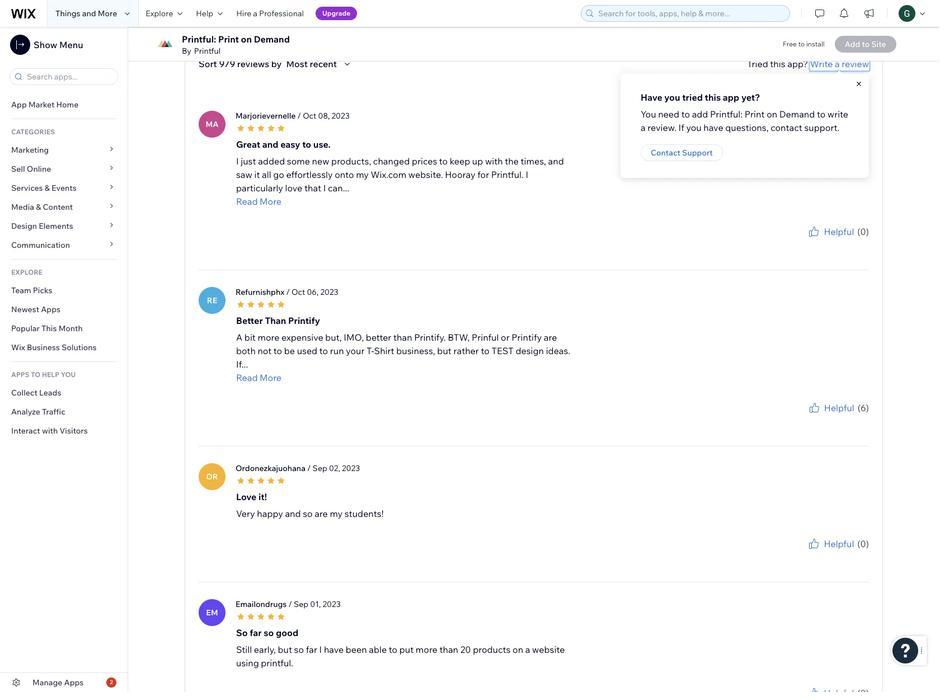 Task type: locate. For each thing, give the bounding box(es) containing it.
2 horizontal spatial on
[[767, 109, 778, 120]]

2 vertical spatial more
[[260, 372, 282, 383]]

more right things
[[98, 8, 117, 18]]

1 horizontal spatial &
[[45, 183, 50, 193]]

read more button down wix.com
[[236, 195, 572, 208]]

recent
[[310, 58, 337, 69]]

/ left 01,
[[289, 599, 292, 609]]

this left app
[[705, 92, 721, 103]]

demand up contact
[[780, 109, 815, 120]]

demand up by
[[254, 34, 290, 45]]

show menu
[[34, 39, 83, 50]]

effortlessly
[[286, 169, 333, 180]]

write
[[810, 58, 833, 69]]

1 vertical spatial are
[[315, 508, 328, 519]]

popular
[[11, 324, 40, 334]]

oct for easy
[[303, 111, 316, 121]]

apps for newest apps
[[41, 305, 60, 315]]

print inside have you tried this app yet? you need to add printful: print on demand to write a review. if you have questions, contact support.
[[745, 109, 765, 120]]

2 vertical spatial thank you for your feedback
[[780, 551, 869, 559]]

1 vertical spatial feedback
[[840, 415, 869, 423]]

to
[[799, 40, 805, 48], [682, 109, 690, 120], [817, 109, 826, 120], [302, 139, 311, 150], [439, 155, 448, 167], [274, 345, 282, 356], [319, 345, 328, 356], [481, 345, 490, 356], [389, 644, 398, 655]]

0 horizontal spatial my
[[330, 508, 343, 519]]

1 horizontal spatial my
[[356, 169, 369, 180]]

0 horizontal spatial are
[[315, 508, 328, 519]]

0 vertical spatial helpful button
[[807, 225, 854, 238]]

so inside love it! very happy and so are my students!
[[303, 508, 313, 519]]

1 vertical spatial read more button
[[236, 371, 572, 384]]

t-
[[367, 345, 374, 356]]

questions,
[[726, 122, 769, 133]]

with right up
[[485, 155, 503, 167]]

1 horizontal spatial demand
[[780, 109, 815, 120]]

0 horizontal spatial &
[[36, 202, 41, 212]]

1 vertical spatial have
[[324, 644, 344, 655]]

love
[[236, 491, 257, 502]]

1 vertical spatial this
[[705, 92, 721, 103]]

1 vertical spatial with
[[42, 426, 58, 436]]

1 vertical spatial (0)
[[858, 538, 869, 549]]

2023 right the 02,
[[342, 463, 360, 473]]

my down products,
[[356, 169, 369, 180]]

rather
[[454, 345, 479, 356]]

than left 20
[[440, 644, 458, 655]]

1 vertical spatial helpful
[[824, 402, 855, 413]]

i down times,
[[526, 169, 529, 180]]

printify
[[288, 315, 320, 326], [512, 332, 542, 343]]

sell
[[11, 164, 25, 174]]

1 horizontal spatial print
[[745, 109, 765, 120]]

thank you for your feedback for great and easy to use. i just added some new products, changed prices to keep up with the times, and saw it all go effortlessly onto my wix.com website. hooray for printful. i particularly love that i can... read more
[[780, 238, 869, 247]]

0 vertical spatial thank
[[780, 238, 800, 247]]

app market home
[[11, 100, 79, 110]]

0 vertical spatial read more button
[[236, 195, 572, 208]]

have left 'been'
[[324, 644, 344, 655]]

3 feedback from the top
[[840, 551, 869, 559]]

this inside have you tried this app yet? you need to add printful: print on demand to write a review. if you have questions, contact support.
[[705, 92, 721, 103]]

on up sort 979 reviews by
[[241, 34, 252, 45]]

sep for my
[[313, 463, 327, 473]]

1 (0) from the top
[[858, 226, 869, 237]]

1 feedback from the top
[[840, 238, 869, 247]]

0 vertical spatial (0)
[[858, 226, 869, 237]]

0 vertical spatial far
[[250, 627, 262, 638]]

/ for so far so good
[[289, 599, 292, 609]]

print up "printful"
[[218, 34, 239, 45]]

1 vertical spatial thank
[[780, 415, 800, 423]]

1 horizontal spatial sep
[[313, 463, 327, 473]]

printful: inside have you tried this app yet? you need to add printful: print on demand to write a review. if you have questions, contact support.
[[710, 109, 743, 120]]

a right hire
[[253, 8, 257, 18]]

to right free
[[799, 40, 805, 48]]

my left the students!
[[330, 508, 343, 519]]

a down the you
[[641, 122, 646, 133]]

1 vertical spatial demand
[[780, 109, 815, 120]]

1 vertical spatial on
[[767, 109, 778, 120]]

menu
[[59, 39, 83, 50]]

1 read from the top
[[236, 196, 258, 207]]

2
[[110, 679, 113, 686]]

2 thank you for your feedback from the top
[[780, 415, 869, 423]]

2 vertical spatial so
[[294, 644, 304, 655]]

used
[[297, 345, 317, 356]]

2023 for love it!
[[342, 463, 360, 473]]

apps
[[41, 305, 60, 315], [64, 678, 84, 688]]

with inside great and easy to use. i just added some new products, changed prices to keep up with the times, and saw it all go effortlessly onto my wix.com website. hooray for printful. i particularly love that i can... read more
[[485, 155, 503, 167]]

3 thank from the top
[[780, 551, 800, 559]]

love it! very happy and so are my students!
[[236, 491, 384, 519]]

0 vertical spatial than
[[393, 332, 412, 343]]

0 vertical spatial so
[[303, 508, 313, 519]]

categories
[[11, 128, 55, 136]]

2 feedback from the top
[[840, 415, 869, 423]]

support
[[682, 148, 713, 158]]

are left the students!
[[315, 508, 328, 519]]

have down add
[[704, 122, 724, 133]]

and right times,
[[548, 155, 564, 167]]

leads
[[39, 388, 61, 398]]

most recent
[[286, 58, 337, 69]]

read inside great and easy to use. i just added some new products, changed prices to keep up with the times, and saw it all go effortlessly onto my wix.com website. hooray for printful. i particularly love that i can... read more
[[236, 196, 258, 207]]

20
[[460, 644, 471, 655]]

read down particularly
[[236, 196, 258, 207]]

wix business solutions link
[[0, 338, 128, 357]]

far left 'been'
[[306, 644, 317, 655]]

/ left the 02,
[[307, 463, 311, 473]]

0 horizontal spatial on
[[241, 34, 252, 45]]

0 horizontal spatial more
[[258, 332, 280, 343]]

printful:
[[182, 34, 216, 45], [710, 109, 743, 120]]

1 vertical spatial apps
[[64, 678, 84, 688]]

1 vertical spatial thank you for your feedback
[[780, 415, 869, 423]]

you
[[665, 92, 680, 103], [686, 122, 702, 133], [801, 238, 813, 247], [801, 415, 813, 423], [801, 551, 813, 559]]

1 vertical spatial &
[[36, 202, 41, 212]]

/ for better than printify
[[286, 287, 290, 297]]

1 horizontal spatial this
[[770, 58, 786, 69]]

1 vertical spatial far
[[306, 644, 317, 655]]

2023 right 08,
[[332, 111, 350, 121]]

1 thank from the top
[[780, 238, 800, 247]]

0 horizontal spatial but
[[278, 644, 292, 655]]

but down the printify.
[[437, 345, 452, 356]]

printful: inside "printful: print on demand by printful"
[[182, 34, 216, 45]]

print up questions,
[[745, 109, 765, 120]]

love
[[285, 182, 302, 193]]

0 horizontal spatial with
[[42, 426, 58, 436]]

1 vertical spatial print
[[745, 109, 765, 120]]

analyze
[[11, 407, 40, 417]]

Search for tools, apps, help & more... field
[[595, 6, 786, 21]]

0 vertical spatial print
[[218, 34, 239, 45]]

need
[[658, 109, 680, 120]]

& for events
[[45, 183, 50, 193]]

0 vertical spatial have
[[704, 122, 724, 133]]

test
[[492, 345, 514, 356]]

0 vertical spatial helpful
[[824, 226, 854, 237]]

more up not
[[258, 332, 280, 343]]

so up the early,
[[264, 627, 274, 638]]

2 helpful button from the top
[[808, 401, 855, 415]]

your for i just added some new products, changed prices to keep up with the times, and saw it all go effortlessly onto my wix.com website. hooray for printful. i particularly love that i can...
[[824, 238, 838, 247]]

on up contact
[[767, 109, 778, 120]]

0 vertical spatial apps
[[41, 305, 60, 315]]

so down good
[[294, 644, 304, 655]]

0 vertical spatial &
[[45, 183, 50, 193]]

a left website on the bottom
[[525, 644, 530, 655]]

more down particularly
[[260, 196, 282, 207]]

2 vertical spatial helpful button
[[807, 537, 854, 551]]

0 horizontal spatial apps
[[41, 305, 60, 315]]

1 horizontal spatial but
[[437, 345, 452, 356]]

0 horizontal spatial far
[[250, 627, 262, 638]]

i
[[236, 155, 239, 167], [526, 169, 529, 180], [323, 182, 326, 193], [319, 644, 322, 655]]

than up business,
[[393, 332, 412, 343]]

printify up the design
[[512, 332, 542, 343]]

products
[[473, 644, 511, 655]]

1 vertical spatial so
[[264, 627, 274, 638]]

more inside better than printify a bit more expensive but, imo, better than printify.  btw, prinful or printify are both not to be used to run your t-shirt business, but rather to test design ideas. if... read more
[[260, 372, 282, 383]]

2 vertical spatial thank
[[780, 551, 800, 559]]

printful: print on demand logo image
[[155, 34, 175, 54]]

a
[[253, 8, 257, 18], [835, 58, 840, 69], [641, 122, 646, 133], [525, 644, 530, 655]]

ideas.
[[546, 345, 571, 356]]

read down if...
[[236, 372, 258, 383]]

explore
[[11, 268, 43, 277]]

1 horizontal spatial more
[[416, 644, 438, 655]]

0 horizontal spatial than
[[393, 332, 412, 343]]

1 horizontal spatial on
[[513, 644, 523, 655]]

0 vertical spatial printful:
[[182, 34, 216, 45]]

0 vertical spatial oct
[[303, 111, 316, 121]]

0 horizontal spatial demand
[[254, 34, 290, 45]]

& left events
[[45, 183, 50, 193]]

far right "so"
[[250, 627, 262, 638]]

marketing link
[[0, 140, 128, 160]]

01,
[[310, 599, 321, 609]]

0 horizontal spatial printify
[[288, 315, 320, 326]]

you
[[641, 109, 656, 120]]

1 vertical spatial than
[[440, 644, 458, 655]]

your for a bit more expensive but, imo, better than printify.  btw, prinful or printify are both not to be used to run your t-shirt business, but rather to test design ideas. if...
[[824, 415, 838, 423]]

team picks link
[[0, 281, 128, 300]]

business,
[[396, 345, 435, 356]]

on inside the so far so good still early, but so far i have been able to put more than 20 products on a website using printful.
[[513, 644, 523, 655]]

1 helpful button from the top
[[807, 225, 854, 238]]

read more button down business,
[[236, 371, 572, 384]]

0 horizontal spatial printful:
[[182, 34, 216, 45]]

it!
[[259, 491, 267, 502]]

keep
[[450, 155, 470, 167]]

and right happy
[[285, 508, 301, 519]]

0 horizontal spatial print
[[218, 34, 239, 45]]

& right media at the top of the page
[[36, 202, 41, 212]]

0 horizontal spatial this
[[705, 92, 721, 103]]

2 read from the top
[[236, 372, 258, 383]]

great and easy to use. i just added some new products, changed prices to keep up with the times, and saw it all go effortlessly onto my wix.com website. hooray for printful. i particularly love that i can... read more
[[236, 139, 564, 207]]

sort 979 reviews by
[[199, 58, 282, 69]]

2023
[[332, 111, 350, 121], [320, 287, 339, 297], [342, 463, 360, 473], [323, 599, 341, 609]]

1 vertical spatial printful:
[[710, 109, 743, 120]]

than
[[265, 315, 286, 326]]

more
[[258, 332, 280, 343], [416, 644, 438, 655]]

1 horizontal spatial far
[[306, 644, 317, 655]]

re
[[207, 295, 217, 305]]

more down not
[[260, 372, 282, 383]]

1 thank you for your feedback from the top
[[780, 238, 869, 247]]

onto
[[335, 169, 354, 180]]

a right write
[[835, 58, 840, 69]]

apps up the 'this'
[[41, 305, 60, 315]]

to left put
[[389, 644, 398, 655]]

(0) for i just added some new products, changed prices to keep up with the times, and saw it all go effortlessly onto my wix.com website. hooray for printful. i particularly love that i can...
[[858, 226, 869, 237]]

2023 right 06,
[[320, 287, 339, 297]]

1 read more button from the top
[[236, 195, 572, 208]]

but inside better than printify a bit more expensive but, imo, better than printify.  btw, prinful or printify are both not to be used to run your t-shirt business, but rather to test design ideas. if... read more
[[437, 345, 452, 356]]

to left use.
[[302, 139, 311, 150]]

& for content
[[36, 202, 41, 212]]

printful: up "printful"
[[182, 34, 216, 45]]

my inside great and easy to use. i just added some new products, changed prices to keep up with the times, and saw it all go effortlessly onto my wix.com website. hooray for printful. i particularly love that i can... read more
[[356, 169, 369, 180]]

read more button
[[236, 195, 572, 208], [236, 371, 572, 384]]

0 vertical spatial sep
[[313, 463, 327, 473]]

0 vertical spatial more
[[258, 332, 280, 343]]

or
[[501, 332, 510, 343]]

on right products
[[513, 644, 523, 655]]

1 helpful from the top
[[824, 226, 854, 237]]

home
[[56, 100, 79, 110]]

for inside great and easy to use. i just added some new products, changed prices to keep up with the times, and saw it all go effortlessly onto my wix.com website. hooray for printful. i particularly love that i can... read more
[[478, 169, 489, 180]]

apps for manage apps
[[64, 678, 84, 688]]

2 thank from the top
[[780, 415, 800, 423]]

1 vertical spatial my
[[330, 508, 343, 519]]

1 vertical spatial helpful button
[[808, 401, 855, 415]]

than inside better than printify a bit more expensive but, imo, better than printify.  btw, prinful or printify are both not to be used to run your t-shirt business, but rather to test design ideas. if... read more
[[393, 332, 412, 343]]

better
[[366, 332, 391, 343]]

a inside have you tried this app yet? you need to add printful: print on demand to write a review. if you have questions, contact support.
[[641, 122, 646, 133]]

run
[[330, 345, 344, 356]]

on inside "printful: print on demand by printful"
[[241, 34, 252, 45]]

/ left 08,
[[298, 111, 301, 121]]

/ left 06,
[[286, 287, 290, 297]]

demand
[[254, 34, 290, 45], [780, 109, 815, 120]]

btw,
[[448, 332, 470, 343]]

0 vertical spatial demand
[[254, 34, 290, 45]]

1 horizontal spatial with
[[485, 155, 503, 167]]

printify up expensive
[[288, 315, 320, 326]]

apps right the manage
[[64, 678, 84, 688]]

so far so good still early, but so far i have been able to put more than 20 products on a website using printful.
[[236, 627, 565, 669]]

979
[[219, 58, 235, 69]]

1 horizontal spatial are
[[544, 332, 557, 343]]

1 vertical spatial more
[[260, 196, 282, 207]]

this left app? in the right top of the page
[[770, 58, 786, 69]]

0 vertical spatial thank you for your feedback
[[780, 238, 869, 247]]

1 horizontal spatial printify
[[512, 332, 542, 343]]

1 horizontal spatial apps
[[64, 678, 84, 688]]

your inside better than printify a bit more expensive but, imo, better than printify.  btw, prinful or printify are both not to be used to run your t-shirt business, but rather to test design ideas. if... read more
[[346, 345, 365, 356]]

0 horizontal spatial have
[[324, 644, 344, 655]]

08,
[[318, 111, 330, 121]]

1 vertical spatial but
[[278, 644, 292, 655]]

more right put
[[416, 644, 438, 655]]

0 horizontal spatial sep
[[294, 599, 309, 609]]

most
[[286, 58, 308, 69]]

collect leads
[[11, 388, 61, 398]]

for for a bit more expensive but, imo, better than printify.  btw, prinful or printify are both not to be used to run your t-shirt business, but rather to test design ideas. if...
[[814, 415, 823, 423]]

upgrade
[[322, 9, 350, 17]]

but up printful.
[[278, 644, 292, 655]]

2023 for better than printify
[[320, 287, 339, 297]]

1 vertical spatial printify
[[512, 332, 542, 343]]

1 horizontal spatial than
[[440, 644, 458, 655]]

2 vertical spatial feedback
[[840, 551, 869, 559]]

(0) for very happy and so are my students!
[[858, 538, 869, 549]]

with down traffic
[[42, 426, 58, 436]]

oct left 06,
[[292, 287, 305, 297]]

write a review button
[[810, 57, 869, 70]]

1 horizontal spatial have
[[704, 122, 724, 133]]

0 vertical spatial feedback
[[840, 238, 869, 247]]

1 vertical spatial sep
[[294, 599, 309, 609]]

1 vertical spatial read
[[236, 372, 258, 383]]

hire a professional
[[236, 8, 304, 18]]

content
[[43, 202, 73, 212]]

analyze traffic
[[11, 407, 65, 417]]

you
[[61, 371, 76, 379]]

2023 right 01,
[[323, 599, 341, 609]]

0 vertical spatial this
[[770, 58, 786, 69]]

than
[[393, 332, 412, 343], [440, 644, 458, 655]]

interact
[[11, 426, 40, 436]]

helpful for great and easy to use. i just added some new products, changed prices to keep up with the times, and saw it all go effortlessly onto my wix.com website. hooray for printful. i particularly love that i can... read more
[[824, 226, 854, 237]]

1 vertical spatial more
[[416, 644, 438, 655]]

i right that in the left top of the page
[[323, 182, 326, 193]]

i left 'been'
[[319, 644, 322, 655]]

/ for love it!
[[307, 463, 311, 473]]

2 helpful from the top
[[824, 402, 855, 413]]

2 read more button from the top
[[236, 371, 572, 384]]

0 vertical spatial with
[[485, 155, 503, 167]]

write
[[828, 109, 849, 120]]

0 vertical spatial but
[[437, 345, 452, 356]]

helpful button for better than printify a bit more expensive but, imo, better than printify.  btw, prinful or printify are both not to be used to run your t-shirt business, but rather to test design ideas. if... read more
[[808, 401, 855, 415]]

thank for great and easy to use. i just added some new products, changed prices to keep up with the times, and saw it all go effortlessly onto my wix.com website. hooray for printful. i particularly love that i can... read more
[[780, 238, 800, 247]]

0 vertical spatial read
[[236, 196, 258, 207]]

printful: down app
[[710, 109, 743, 120]]

2 (0) from the top
[[858, 538, 869, 549]]

sep left 01,
[[294, 599, 309, 609]]

1 horizontal spatial printful:
[[710, 109, 743, 120]]

if
[[679, 122, 684, 133]]

0 vertical spatial printify
[[288, 315, 320, 326]]

emailondrugs
[[236, 599, 287, 609]]

free
[[783, 40, 797, 48]]

oct left 08,
[[303, 111, 316, 121]]

0 vertical spatial on
[[241, 34, 252, 45]]

1 vertical spatial oct
[[292, 287, 305, 297]]

so right happy
[[303, 508, 313, 519]]

for
[[478, 169, 489, 180], [814, 238, 823, 247], [814, 415, 823, 423], [814, 551, 823, 559]]

show
[[34, 39, 57, 50]]

2 vertical spatial helpful
[[824, 538, 854, 549]]

newest apps
[[11, 305, 60, 315]]

0 vertical spatial my
[[356, 169, 369, 180]]

with
[[485, 155, 503, 167], [42, 426, 58, 436]]

sep left the 02,
[[313, 463, 327, 473]]

more inside the so far so good still early, but so far i have been able to put more than 20 products on a website using printful.
[[416, 644, 438, 655]]

traffic
[[42, 407, 65, 417]]

02,
[[329, 463, 340, 473]]

0 vertical spatial are
[[544, 332, 557, 343]]

tried this app? write a review
[[747, 58, 869, 69]]

2 vertical spatial on
[[513, 644, 523, 655]]

are up ideas.
[[544, 332, 557, 343]]



Task type: describe. For each thing, give the bounding box(es) containing it.
services
[[11, 183, 43, 193]]

manage
[[32, 678, 62, 688]]

/ for great and easy to use.
[[298, 111, 301, 121]]

read more button for business,
[[236, 371, 572, 384]]

and inside love it! very happy and so are my students!
[[285, 508, 301, 519]]

design
[[11, 221, 37, 231]]

collect
[[11, 388, 37, 398]]

better
[[236, 315, 263, 326]]

website.
[[408, 169, 443, 180]]

and right things
[[82, 8, 96, 18]]

for for very happy and so are my students!
[[814, 551, 823, 559]]

interact with visitors link
[[0, 421, 128, 441]]

some
[[287, 155, 310, 167]]

feedback for great and easy to use. i just added some new products, changed prices to keep up with the times, and saw it all go effortlessly onto my wix.com website. hooray for printful. i particularly love that i can... read more
[[840, 238, 869, 247]]

emailondrugs / sep 01, 2023
[[236, 599, 341, 609]]

things and more
[[55, 8, 117, 18]]

be
[[284, 345, 295, 356]]

Search apps... field
[[24, 69, 114, 85]]

up
[[472, 155, 483, 167]]

design
[[516, 345, 544, 356]]

printify.
[[414, 332, 446, 343]]

to up support.
[[817, 109, 826, 120]]

thank you for your feedback for better than printify a bit more expensive but, imo, better than printify.  btw, prinful or printify are both not to be used to run your t-shirt business, but rather to test design ideas. if... read more
[[780, 415, 869, 423]]

have
[[641, 92, 663, 103]]

helpful for better than printify a bit more expensive but, imo, better than printify.  btw, prinful or printify are both not to be used to run your t-shirt business, but rather to test design ideas. if... read more
[[824, 402, 855, 413]]

manage apps
[[32, 678, 84, 688]]

changed
[[373, 155, 410, 167]]

communication link
[[0, 236, 128, 255]]

contact support
[[651, 148, 713, 158]]

review.
[[648, 122, 677, 133]]

by
[[271, 58, 282, 69]]

my inside love it! very happy and so are my students!
[[330, 508, 343, 519]]

0 vertical spatial more
[[98, 8, 117, 18]]

using
[[236, 657, 259, 669]]

to left run
[[319, 345, 328, 356]]

3 helpful from the top
[[824, 538, 854, 549]]

your for very happy and so are my students!
[[824, 551, 838, 559]]

design elements
[[11, 221, 73, 231]]

sell online link
[[0, 160, 128, 179]]

communication
[[11, 240, 72, 250]]

website
[[532, 644, 565, 655]]

been
[[346, 644, 367, 655]]

sep for so
[[294, 599, 309, 609]]

to left be
[[274, 345, 282, 356]]

most recent button
[[286, 57, 354, 70]]

particularly
[[236, 182, 283, 193]]

have inside the so far so good still early, but so far i have been able to put more than 20 products on a website using printful.
[[324, 644, 344, 655]]

wix
[[11, 343, 25, 353]]

services & events
[[11, 183, 77, 193]]

with inside interact with visitors link
[[42, 426, 58, 436]]

professional
[[259, 8, 304, 18]]

prinful
[[472, 332, 499, 343]]

3 thank you for your feedback from the top
[[780, 551, 869, 559]]

3 helpful button from the top
[[807, 537, 854, 551]]

help
[[196, 8, 213, 18]]

shirt
[[374, 345, 394, 356]]

go
[[273, 169, 284, 180]]

bit
[[245, 332, 256, 343]]

are inside love it! very happy and so are my students!
[[315, 508, 328, 519]]

you for very happy and so are my students!
[[801, 551, 813, 559]]

to left keep
[[439, 155, 448, 167]]

thank for better than printify a bit more expensive but, imo, better than printify.  btw, prinful or printify are both not to be used to run your t-shirt business, but rather to test design ideas. if... read more
[[780, 415, 800, 423]]

refurnishphx / oct 06, 2023
[[236, 287, 339, 297]]

for for i just added some new products, changed prices to keep up with the times, and saw it all go effortlessly onto my wix.com website. hooray for printful. i particularly love that i can...
[[814, 238, 823, 247]]

imo,
[[344, 332, 364, 343]]

but inside the so far so good still early, but so far i have been able to put more than 20 products on a website using printful.
[[278, 644, 292, 655]]

demand inside have you tried this app yet? you need to add printful: print on demand to write a review. if you have questions, contact support.
[[780, 109, 815, 120]]

helpful button for great and easy to use. i just added some new products, changed prices to keep up with the times, and saw it all go effortlessly onto my wix.com website. hooray for printful. i particularly love that i can... read more
[[807, 225, 854, 238]]

contact
[[651, 148, 681, 158]]

are inside better than printify a bit more expensive but, imo, better than printify.  btw, prinful or printify are both not to be used to run your t-shirt business, but rather to test design ideas. if... read more
[[544, 332, 557, 343]]

that
[[304, 182, 321, 193]]

hooray
[[445, 169, 476, 180]]

have inside have you tried this app yet? you need to add printful: print on demand to write a review. if you have questions, contact support.
[[704, 122, 724, 133]]

sort
[[199, 58, 217, 69]]

you for i just added some new products, changed prices to keep up with the times, and saw it all go effortlessly onto my wix.com website. hooray for printful. i particularly love that i can...
[[801, 238, 813, 247]]

more inside better than printify a bit more expensive but, imo, better than printify.  btw, prinful or printify are both not to be used to run your t-shirt business, but rather to test design ideas. if... read more
[[258, 332, 280, 343]]

still
[[236, 644, 252, 655]]

oct for printify
[[292, 287, 305, 297]]

hire
[[236, 8, 251, 18]]

2023 for so far so good
[[323, 599, 341, 609]]

print inside "printful: print on demand by printful"
[[218, 34, 239, 45]]

feedback for better than printify a bit more expensive but, imo, better than printify.  btw, prinful or printify are both not to be used to run your t-shirt business, but rather to test design ideas. if... read more
[[840, 415, 869, 423]]

the
[[505, 155, 519, 167]]

all
[[262, 169, 271, 180]]

to inside the so far so good still early, but so far i have been able to put more than 20 products on a website using printful.
[[389, 644, 398, 655]]

apps
[[11, 371, 29, 379]]

by
[[182, 46, 191, 56]]

you for a bit more expensive but, imo, better than printify.  btw, prinful or printify are both not to be used to run your t-shirt business, but rather to test design ideas. if...
[[801, 415, 813, 423]]

upgrade button
[[316, 7, 357, 20]]

media
[[11, 202, 34, 212]]

things
[[55, 8, 80, 18]]

added
[[258, 155, 285, 167]]

i left the just
[[236, 155, 239, 167]]

popular this month link
[[0, 319, 128, 338]]

read more button for wix.com
[[236, 195, 572, 208]]

than inside the so far so good still early, but so far i have been able to put more than 20 products on a website using printful.
[[440, 644, 458, 655]]

if...
[[236, 359, 248, 370]]

visitors
[[60, 426, 88, 436]]

read inside better than printify a bit more expensive but, imo, better than printify.  btw, prinful or printify are both not to be used to run your t-shirt business, but rather to test design ideas. if... read more
[[236, 372, 258, 383]]

em
[[206, 608, 218, 618]]

to up if on the top of page
[[682, 109, 690, 120]]

use.
[[313, 139, 331, 150]]

ma
[[206, 119, 219, 129]]

services & events link
[[0, 179, 128, 198]]

sidebar element
[[0, 27, 128, 692]]

saw
[[236, 169, 252, 180]]

apps to help you
[[11, 371, 76, 379]]

have you tried this app yet? you need to add printful: print on demand to write a review. if you have questions, contact support.
[[641, 92, 849, 133]]

add
[[692, 109, 708, 120]]

app market home link
[[0, 95, 128, 114]]

it
[[254, 169, 260, 180]]

this
[[41, 324, 57, 334]]

not
[[258, 345, 272, 356]]

newest
[[11, 305, 39, 315]]

help
[[42, 371, 59, 379]]

to down prinful
[[481, 345, 490, 356]]

on inside have you tried this app yet? you need to add printful: print on demand to write a review. if you have questions, contact support.
[[767, 109, 778, 120]]

2023 for great and easy to use.
[[332, 111, 350, 121]]

media & content
[[11, 202, 73, 212]]

and up the added
[[262, 139, 279, 150]]

i inside the so far so good still early, but so far i have been able to put more than 20 products on a website using printful.
[[319, 644, 322, 655]]

marketing
[[11, 145, 49, 155]]

more inside great and easy to use. i just added some new products, changed prices to keep up with the times, and saw it all go effortlessly onto my wix.com website. hooray for printful. i particularly love that i can... read more
[[260, 196, 282, 207]]

analyze traffic link
[[0, 402, 128, 421]]

printful.
[[491, 169, 524, 180]]

so
[[236, 627, 248, 638]]

new
[[312, 155, 329, 167]]

support.
[[805, 122, 840, 133]]

tried
[[682, 92, 703, 103]]

wix business solutions
[[11, 343, 97, 353]]

a inside the so far so good still early, but so far i have been able to put more than 20 products on a website using printful.
[[525, 644, 530, 655]]

yet?
[[742, 92, 760, 103]]

hire a professional link
[[230, 0, 311, 27]]

market
[[29, 100, 55, 110]]

times,
[[521, 155, 546, 167]]

ordonezkajuohana
[[236, 463, 306, 473]]

demand inside "printful: print on demand by printful"
[[254, 34, 290, 45]]

sell online
[[11, 164, 51, 174]]



Task type: vqa. For each thing, say whether or not it's contained in the screenshot.
the left $
no



